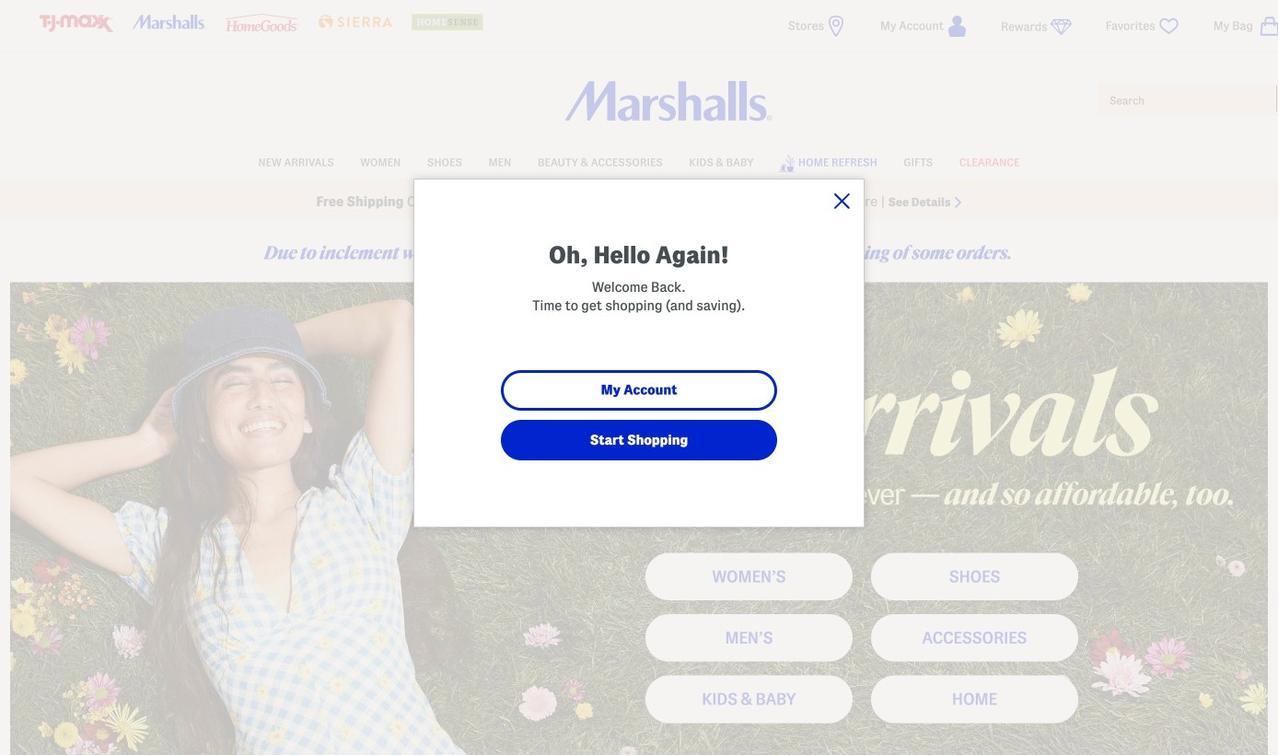 Task type: describe. For each thing, give the bounding box(es) containing it.
new arrivals. our latest drop is better than ever ã¢ââ and so affordable, too. image
[[10, 282, 1268, 755]]

marshalls.com image
[[133, 15, 206, 29]]

site search search field
[[1097, 81, 1278, 118]]

close dialog element
[[834, 193, 850, 209]]



Task type: locate. For each thing, give the bounding box(es) containing it.
marquee
[[0, 183, 1278, 220]]

homesense.com image
[[411, 14, 485, 30]]

banner
[[0, 0, 1278, 220]]

tjmaxx.com image
[[40, 15, 113, 32]]

dialog
[[414, 179, 865, 528]]

sierra.com image
[[319, 15, 392, 29]]

main content
[[10, 223, 1268, 755]]

homegoods.com image
[[226, 14, 299, 31]]

menu bar
[[10, 146, 1268, 179]]

Search text field
[[1097, 81, 1278, 118]]



Task type: vqa. For each thing, say whether or not it's contained in the screenshot.
Men's Shoes
no



